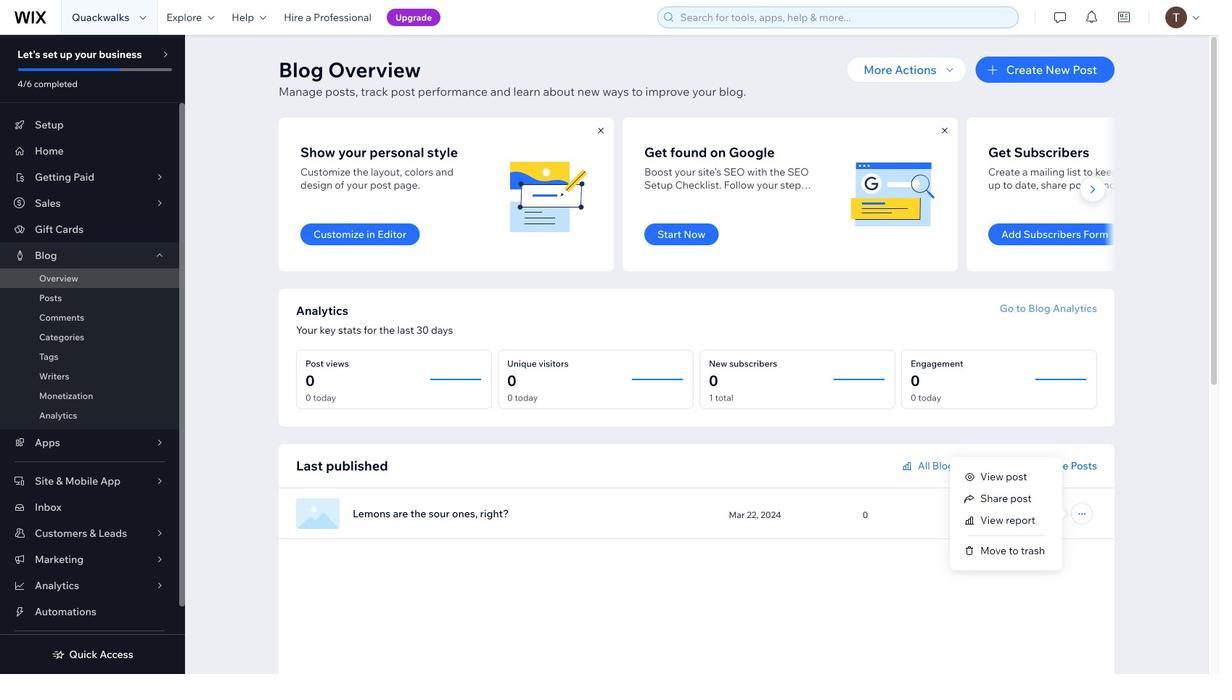 Task type: describe. For each thing, give the bounding box(es) containing it.
blog overview.dealer.google1.title image
[[849, 151, 936, 238]]

Search for tools, apps, help & more... field
[[676, 7, 1014, 28]]

blog overview.dealer.customize post page.title image
[[505, 151, 592, 238]]

sidebar element
[[0, 35, 185, 674]]



Task type: vqa. For each thing, say whether or not it's contained in the screenshot.
& inside popup button
no



Task type: locate. For each thing, give the bounding box(es) containing it.
menu
[[950, 466, 1063, 562]]

list
[[279, 118, 1219, 271]]



